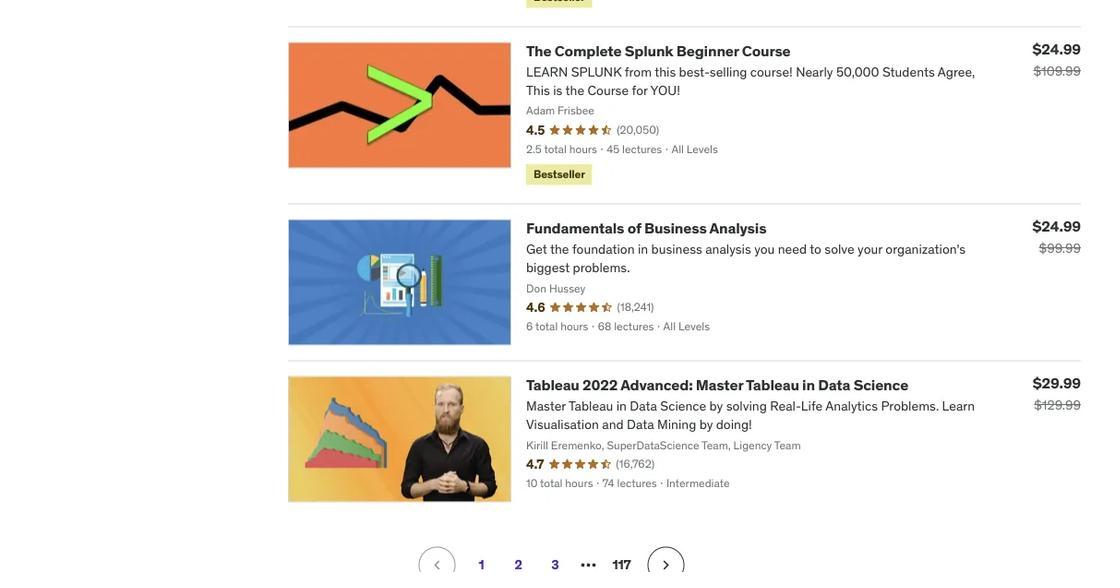 Task type: vqa. For each thing, say whether or not it's contained in the screenshot.
Fundamentals of Business Analysis Link
yes



Task type: locate. For each thing, give the bounding box(es) containing it.
next page image
[[657, 557, 676, 573]]

1 $24.99 from the top
[[1033, 40, 1081, 59]]

1 vertical spatial $24.99
[[1033, 217, 1081, 236]]

$24.99 for the complete splunk beginner course
[[1033, 40, 1081, 59]]

of
[[628, 219, 641, 238]]

1 horizontal spatial tableau
[[746, 376, 799, 395]]

$24.99 up $99.99
[[1033, 217, 1081, 236]]

$29.99
[[1033, 374, 1081, 393]]

tableau left 'in'
[[746, 376, 799, 395]]

complete
[[555, 41, 622, 60]]

tableau left 2022
[[526, 376, 580, 395]]

fundamentals
[[526, 219, 625, 238]]

in
[[803, 376, 815, 395]]

0 vertical spatial $24.99
[[1033, 40, 1081, 59]]

master
[[696, 376, 743, 395]]

business
[[645, 219, 707, 238]]

tableau 2022 advanced: master tableau in data science link
[[526, 376, 909, 395]]

$24.99 up $109.99
[[1033, 40, 1081, 59]]

data
[[818, 376, 851, 395]]

0 horizontal spatial tableau
[[526, 376, 580, 395]]

2 $24.99 from the top
[[1033, 217, 1081, 236]]

$24.99
[[1033, 40, 1081, 59], [1033, 217, 1081, 236]]

the complete splunk beginner course link
[[526, 41, 791, 60]]

tableau
[[526, 376, 580, 395], [746, 376, 799, 395]]

$24.99 $99.99
[[1033, 217, 1081, 257]]

$129.99
[[1035, 397, 1081, 414]]



Task type: describe. For each thing, give the bounding box(es) containing it.
fundamentals of business analysis
[[526, 219, 767, 238]]

$24.99 for fundamentals of business analysis
[[1033, 217, 1081, 236]]

analysis
[[710, 219, 767, 238]]

$29.99 $129.99
[[1033, 374, 1081, 414]]

ellipsis image
[[578, 555, 600, 573]]

fundamentals of business analysis link
[[526, 219, 767, 238]]

the
[[526, 41, 552, 60]]

advanced:
[[621, 376, 693, 395]]

course
[[742, 41, 791, 60]]

1 tableau from the left
[[526, 376, 580, 395]]

$109.99
[[1034, 63, 1081, 79]]

tableau 2022 advanced: master tableau in data science
[[526, 376, 909, 395]]

the complete splunk beginner course
[[526, 41, 791, 60]]

beginner
[[677, 41, 739, 60]]

science
[[854, 376, 909, 395]]

2022
[[583, 376, 618, 395]]

$24.99 $109.99
[[1033, 40, 1081, 79]]

splunk
[[625, 41, 674, 60]]

2 tableau from the left
[[746, 376, 799, 395]]

$99.99
[[1039, 240, 1081, 257]]

previous page image
[[428, 557, 446, 573]]



